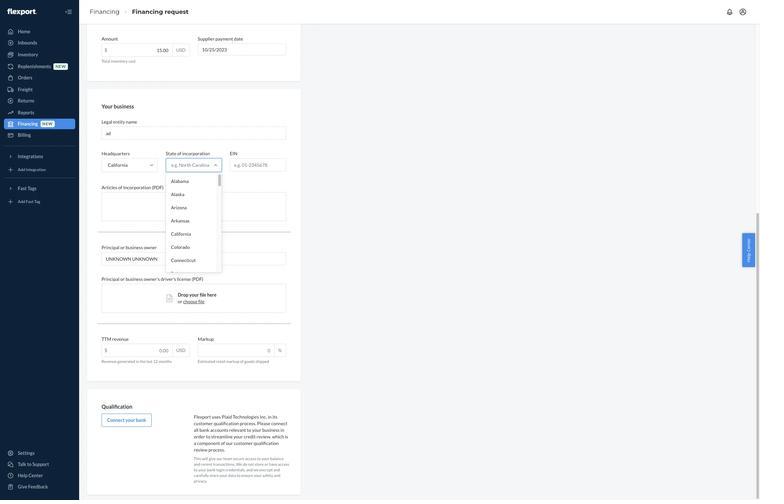 Task type: describe. For each thing, give the bounding box(es) containing it.
add for add integration
[[18, 167, 25, 172]]

markup
[[226, 359, 239, 364]]

drop your file here or choose file for articles of incorporation (pdf)
[[178, 201, 217, 213]]

fast tags
[[18, 186, 37, 191]]

connect your bank
[[107, 417, 146, 423]]

ensure
[[241, 473, 253, 478]]

financing request link
[[132, 8, 189, 15]]

choose for articles of incorporation (pdf)
[[183, 207, 197, 213]]

do
[[243, 462, 247, 467]]

inbounds link
[[4, 38, 75, 48]]

connect
[[271, 421, 287, 426]]

drop your file here or choose file for principal or business owner's driver's license (pdf)
[[178, 292, 217, 304]]

center inside button
[[746, 238, 752, 252]]

tags
[[28, 186, 37, 191]]

license
[[177, 276, 191, 282]]

0 horizontal spatial help center
[[18, 473, 43, 478]]

business left owner's
[[126, 276, 143, 282]]

reports link
[[4, 108, 75, 118]]

name
[[126, 119, 137, 125]]

or up arkansas
[[178, 207, 182, 213]]

team
[[223, 456, 232, 461]]

add fast tag
[[18, 199, 40, 204]]

1 vertical spatial in
[[268, 414, 272, 420]]

date
[[234, 36, 243, 42]]

connect your bank button
[[102, 414, 152, 427]]

home
[[18, 29, 30, 34]]

file alt image for owner's
[[167, 295, 173, 302]]

to right talk
[[27, 462, 32, 467]]

1 horizontal spatial customer
[[234, 441, 253, 446]]

0 horizontal spatial center
[[29, 473, 43, 478]]

business up 'legal entity name'
[[114, 103, 134, 110]]

of left goods
[[240, 359, 244, 364]]

your down "login"
[[220, 473, 228, 478]]

flexport uses plaid technologies inc. in its customer qualification process. please connect all bank accounts relevant to your business in order to streamline your credit review, which is a component of our customer qualification review process.
[[194, 414, 288, 453]]

owner
[[144, 245, 157, 250]]

0 horizontal spatial store
[[210, 473, 219, 478]]

estimated
[[198, 359, 215, 364]]

our inside flexport uses plaid technologies inc. in its customer qualification process. please connect all bank accounts relevant to your business in order to streamline your credit review, which is a component of our customer qualification review process.
[[226, 441, 233, 446]]

owner's
[[144, 276, 160, 282]]

help inside button
[[746, 253, 752, 262]]

0 horizontal spatial access
[[245, 456, 256, 461]]

bank inside flexport uses plaid technologies inc. in its customer qualification process. please connect all bank accounts relevant to your business in order to streamline your credit review, which is a component of our customer qualification review process.
[[199, 427, 209, 433]]

returns
[[18, 98, 34, 104]]

accounts
[[210, 427, 228, 433]]

drop for principal or business owner's driver's license (pdf)
[[178, 292, 188, 298]]

all
[[194, 427, 199, 433]]

have
[[269, 462, 277, 467]]

alaska
[[171, 192, 184, 197]]

and down not
[[246, 468, 253, 473]]

is
[[285, 434, 288, 440]]

usd for supplier payment date
[[176, 47, 186, 53]]

recent
[[201, 462, 212, 467]]

inbounds
[[18, 40, 37, 46]]

credit
[[244, 434, 256, 440]]

cost
[[128, 59, 136, 64]]

incorporation
[[123, 185, 151, 190]]

inventory link
[[4, 49, 75, 60]]

your down we
[[254, 473, 262, 478]]

inc.
[[260, 414, 267, 420]]

delaware
[[171, 271, 191, 276]]

close navigation image
[[65, 8, 73, 16]]

financing for financing link
[[90, 8, 120, 15]]

or left owner
[[120, 245, 125, 250]]

balance
[[270, 456, 284, 461]]

give
[[18, 484, 27, 490]]

your down license on the bottom of page
[[189, 292, 199, 298]]

supplier
[[198, 36, 215, 42]]

carolina
[[192, 162, 209, 168]]

returns link
[[4, 96, 75, 106]]

or down license on the bottom of page
[[178, 299, 182, 304]]

feedback
[[28, 484, 48, 490]]

component
[[197, 441, 220, 446]]

shipped
[[256, 359, 269, 364]]

0 horizontal spatial financing
[[18, 121, 38, 127]]

incorporation
[[182, 151, 210, 156]]

flexport logo image
[[7, 8, 37, 15]]

principal or business owner's driver's license (pdf)
[[102, 276, 203, 282]]

$ for ttm revenue
[[105, 348, 107, 353]]

settings
[[18, 450, 35, 456]]

0 vertical spatial california
[[108, 162, 128, 168]]

bank inside this will give our team secure access to your balance and recent transactions. we do not store or have access to your bank login credentials, and we encrypt and carefully store your data to ensure your safety and privacy.
[[207, 468, 216, 473]]

1 vertical spatial help
[[18, 473, 28, 478]]

review
[[194, 447, 208, 453]]

integration
[[26, 167, 46, 172]]

choose for principal or business owner's driver's license (pdf)
[[183, 299, 197, 304]]

flexport
[[194, 414, 211, 420]]

encrypt
[[259, 468, 273, 473]]

inventory
[[18, 52, 38, 57]]

of inside flexport uses plaid technologies inc. in its customer qualification process. please connect all bank accounts relevant to your business in order to streamline your credit review, which is a component of our customer qualification review process.
[[221, 441, 225, 446]]

your down please
[[252, 427, 261, 433]]

0.00 text field for ttm revenue
[[102, 344, 172, 357]]

1 vertical spatial california
[[171, 231, 191, 237]]

0 horizontal spatial in
[[136, 359, 139, 364]]

payment
[[215, 36, 233, 42]]

arizona
[[171, 205, 187, 210]]

bank inside button
[[136, 417, 146, 423]]

support
[[32, 462, 49, 467]]

your down relevant
[[234, 434, 243, 440]]

relevant
[[229, 427, 246, 433]]

amount
[[102, 36, 118, 42]]

revenue generated in the last 12 months
[[102, 359, 172, 364]]

add for add fast tag
[[18, 199, 25, 204]]

qualification
[[102, 404, 132, 410]]

1 vertical spatial (pdf)
[[192, 276, 203, 282]]

e.g. 01-2345678 text field
[[230, 159, 286, 171]]

this will give our team secure access to your balance and recent transactions. we do not store or have access to your bank login credentials, and we encrypt and carefully store your data to ensure your safety and privacy.
[[194, 456, 289, 484]]

add fast tag link
[[4, 197, 75, 207]]

total
[[102, 59, 110, 64]]

here for articles of incorporation (pdf)
[[207, 201, 217, 206]]

which
[[272, 434, 284, 440]]

or inside this will give our team secure access to your balance and recent transactions. we do not store or have access to your bank login credentials, and we encrypt and carefully store your data to ensure your safety and privacy.
[[264, 462, 268, 467]]

0 horizontal spatial qualification
[[214, 421, 239, 426]]

to up component
[[206, 434, 210, 440]]

your right arizona
[[189, 201, 199, 206]]

and down have
[[274, 468, 280, 473]]

estimated retail markup of goods shipped
[[198, 359, 269, 364]]

give feedback button
[[4, 482, 75, 492]]

generated
[[117, 359, 135, 364]]

freight
[[18, 87, 33, 92]]

usd for markup
[[176, 348, 186, 353]]

review,
[[257, 434, 271, 440]]

ein
[[230, 151, 237, 156]]

safety
[[263, 473, 273, 478]]

e.g. north carolina
[[171, 162, 209, 168]]

financing request
[[132, 8, 189, 15]]

our inside this will give our team secure access to your balance and recent transactions. we do not store or have access to your bank login credentials, and we encrypt and carefully store your data to ensure your safety and privacy.
[[217, 456, 223, 461]]

we
[[236, 462, 242, 467]]

principal for principal or business owner's driver's license (pdf)
[[102, 276, 119, 282]]

open notifications image
[[726, 8, 734, 16]]



Task type: vqa. For each thing, say whether or not it's contained in the screenshot.
THE REVIEW
yes



Task type: locate. For each thing, give the bounding box(es) containing it.
1 vertical spatial our
[[217, 456, 223, 461]]

0 vertical spatial in
[[136, 359, 139, 364]]

1 choose from the top
[[183, 207, 197, 213]]

1 usd from the top
[[176, 47, 186, 53]]

$ up total
[[105, 47, 107, 53]]

connect
[[107, 417, 125, 423]]

state
[[166, 151, 176, 156]]

reports
[[18, 110, 34, 115]]

to down credentials,
[[237, 473, 240, 478]]

1 add from the top
[[18, 167, 25, 172]]

open account menu image
[[739, 8, 747, 16]]

$ for amount
[[105, 47, 107, 53]]

0 horizontal spatial our
[[217, 456, 223, 461]]

1 vertical spatial principal
[[102, 276, 119, 282]]

california down headquarters
[[108, 162, 128, 168]]

of right articles
[[118, 185, 122, 190]]

give
[[209, 456, 216, 461]]

carefully
[[194, 473, 209, 478]]

revenue
[[102, 359, 117, 364]]

1 horizontal spatial new
[[56, 64, 66, 69]]

in down the connect
[[280, 427, 284, 433]]

your up carefully
[[198, 468, 206, 473]]

2 file alt image from the top
[[167, 295, 173, 302]]

financing for financing request
[[132, 8, 163, 15]]

process.
[[240, 421, 256, 426], [208, 447, 225, 453]]

add integration
[[18, 167, 46, 172]]

add integration link
[[4, 165, 75, 175]]

1 vertical spatial bank
[[199, 427, 209, 433]]

in left its
[[268, 414, 272, 420]]

1 vertical spatial choose
[[183, 299, 197, 304]]

headquarters
[[102, 151, 130, 156]]

1 file alt image from the top
[[167, 203, 173, 211]]

1 horizontal spatial financing
[[90, 8, 120, 15]]

0 vertical spatial usd
[[176, 47, 186, 53]]

1 drop from the top
[[178, 201, 188, 206]]

1 horizontal spatial in
[[268, 414, 272, 420]]

customer down 'credit'
[[234, 441, 253, 446]]

or
[[178, 207, 182, 213], [120, 245, 125, 250], [120, 276, 125, 282], [178, 299, 182, 304], [264, 462, 268, 467]]

0 vertical spatial process.
[[240, 421, 256, 426]]

new down reports link
[[42, 121, 53, 126]]

your right connect
[[125, 417, 135, 423]]

1 vertical spatial here
[[207, 292, 217, 298]]

in
[[136, 359, 139, 364], [268, 414, 272, 420], [280, 427, 284, 433]]

1 vertical spatial usd
[[176, 348, 186, 353]]

1 vertical spatial qualification
[[254, 441, 279, 446]]

please
[[257, 421, 270, 426]]

2 horizontal spatial in
[[280, 427, 284, 433]]

bank right all
[[199, 427, 209, 433]]

we
[[253, 468, 259, 473]]

or up encrypt at the left bottom of the page
[[264, 462, 268, 467]]

choose down license on the bottom of page
[[183, 299, 197, 304]]

new for replenishments
[[56, 64, 66, 69]]

revenue
[[112, 336, 129, 342]]

entity
[[113, 119, 125, 125]]

1 vertical spatial fast
[[26, 199, 33, 204]]

2 here from the top
[[207, 292, 217, 298]]

0 vertical spatial here
[[207, 201, 217, 206]]

financing link
[[90, 8, 120, 15]]

2 horizontal spatial financing
[[132, 8, 163, 15]]

will
[[202, 456, 208, 461]]

0 vertical spatial drop
[[178, 201, 188, 206]]

(pdf) right license on the bottom of page
[[192, 276, 203, 282]]

0 vertical spatial $
[[105, 47, 107, 53]]

access down balance
[[278, 462, 289, 467]]

2 usd from the top
[[176, 348, 186, 353]]

0 vertical spatial choose
[[183, 207, 197, 213]]

talk to support link
[[4, 459, 75, 470]]

credentials,
[[225, 468, 246, 473]]

drop your file here or choose file up arkansas
[[178, 201, 217, 213]]

new up orders link in the left of the page
[[56, 64, 66, 69]]

add
[[18, 167, 25, 172], [18, 199, 25, 204]]

help center
[[746, 238, 752, 262], [18, 473, 43, 478]]

1 vertical spatial center
[[29, 473, 43, 478]]

the
[[140, 359, 146, 364]]

0.00 text field up revenue generated in the last 12 months
[[102, 344, 172, 357]]

fast inside add fast tag link
[[26, 199, 33, 204]]

0 vertical spatial store
[[255, 462, 264, 467]]

home link
[[4, 26, 75, 37]]

request
[[165, 8, 189, 15]]

2 drop from the top
[[178, 292, 188, 298]]

markup
[[198, 336, 214, 342]]

file alt image
[[167, 203, 173, 211], [167, 295, 173, 302]]

1 horizontal spatial center
[[746, 238, 752, 252]]

0 vertical spatial help center
[[746, 238, 752, 262]]

give feedback
[[18, 484, 48, 490]]

data
[[228, 473, 236, 478]]

2 choose from the top
[[183, 299, 197, 304]]

0 vertical spatial fast
[[18, 186, 27, 191]]

process. down the technologies
[[240, 421, 256, 426]]

0.00 text field up cost
[[102, 44, 172, 57]]

process. up give
[[208, 447, 225, 453]]

alabama
[[171, 178, 189, 184]]

north
[[179, 162, 191, 168]]

or left owner's
[[120, 276, 125, 282]]

0 vertical spatial bank
[[136, 417, 146, 423]]

streamline
[[211, 434, 233, 440]]

new for financing
[[42, 121, 53, 126]]

0 vertical spatial access
[[245, 456, 256, 461]]

and down this
[[194, 462, 200, 467]]

1 horizontal spatial california
[[171, 231, 191, 237]]

2 vertical spatial bank
[[207, 468, 216, 473]]

drop your file here or choose file down license on the bottom of page
[[178, 292, 217, 304]]

add down fast tags
[[18, 199, 25, 204]]

business inside flexport uses plaid technologies inc. in its customer qualification process. please connect all bank accounts relevant to your business in order to streamline your credit review, which is a component of our customer qualification review process.
[[262, 427, 280, 433]]

(pdf) right incorporation
[[152, 185, 164, 190]]

business left owner
[[126, 245, 143, 250]]

months
[[159, 359, 172, 364]]

not
[[248, 462, 254, 467]]

1 vertical spatial store
[[210, 473, 219, 478]]

your up have
[[262, 456, 270, 461]]

fast left tag
[[26, 199, 33, 204]]

bank down recent
[[207, 468, 216, 473]]

1 horizontal spatial process.
[[240, 421, 256, 426]]

1 vertical spatial drop your file here or choose file
[[178, 292, 217, 304]]

0 vertical spatial 0.00 text field
[[102, 44, 172, 57]]

to up we
[[257, 456, 261, 461]]

financing left request
[[132, 8, 163, 15]]

california up colorado
[[171, 231, 191, 237]]

legal
[[102, 119, 112, 125]]

of right state
[[177, 151, 181, 156]]

supplier payment date
[[198, 36, 243, 42]]

state of incorporation
[[166, 151, 210, 156]]

add left integration on the top left
[[18, 167, 25, 172]]

and right safety
[[274, 473, 280, 478]]

0 vertical spatial file alt image
[[167, 203, 173, 211]]

2 $ from the top
[[105, 348, 107, 353]]

drop
[[178, 201, 188, 206], [178, 292, 188, 298]]

0 vertical spatial principal
[[102, 245, 119, 250]]

of down streamline
[[221, 441, 225, 446]]

0 vertical spatial add
[[18, 167, 25, 172]]

customer down flexport
[[194, 421, 213, 426]]

your inside button
[[125, 417, 135, 423]]

1 vertical spatial process.
[[208, 447, 225, 453]]

store down "login"
[[210, 473, 219, 478]]

drop for articles of incorporation (pdf)
[[178, 201, 188, 206]]

1 vertical spatial new
[[42, 121, 53, 126]]

its
[[272, 414, 277, 420]]

drop down license on the bottom of page
[[178, 292, 188, 298]]

of
[[177, 151, 181, 156], [118, 185, 122, 190], [240, 359, 244, 364], [221, 441, 225, 446]]

fast inside "fast tags" dropdown button
[[18, 186, 27, 191]]

0 text field
[[198, 344, 274, 357]]

your
[[189, 201, 199, 206], [189, 292, 199, 298], [125, 417, 135, 423], [252, 427, 261, 433], [234, 434, 243, 440], [262, 456, 270, 461], [198, 468, 206, 473], [220, 473, 228, 478], [254, 473, 262, 478]]

1 horizontal spatial our
[[226, 441, 233, 446]]

2 principal from the top
[[102, 276, 119, 282]]

store up we
[[255, 462, 264, 467]]

file alt image for (pdf)
[[167, 203, 173, 211]]

1 horizontal spatial store
[[255, 462, 264, 467]]

0.00 text field for amount
[[102, 44, 172, 57]]

fast
[[18, 186, 27, 191], [26, 199, 33, 204]]

this
[[194, 456, 201, 461]]

1 horizontal spatial access
[[278, 462, 289, 467]]

1 $ from the top
[[105, 47, 107, 53]]

ttm
[[102, 336, 111, 342]]

1 horizontal spatial qualification
[[254, 441, 279, 446]]

1 vertical spatial help center
[[18, 473, 43, 478]]

1 principal from the top
[[102, 245, 119, 250]]

order
[[194, 434, 205, 440]]

e.g. Intense Incense inc. field
[[102, 127, 286, 140]]

1 vertical spatial customer
[[234, 441, 253, 446]]

to up carefully
[[194, 468, 198, 473]]

drop your file here or choose file
[[178, 201, 217, 213], [178, 292, 217, 304]]

10/25/2023
[[202, 47, 227, 53]]

orders
[[18, 75, 32, 80]]

here for principal or business owner's driver's license (pdf)
[[207, 292, 217, 298]]

0 vertical spatial drop your file here or choose file
[[178, 201, 217, 213]]

1 vertical spatial access
[[278, 462, 289, 467]]

choose
[[183, 207, 197, 213], [183, 299, 197, 304]]

1 vertical spatial add
[[18, 199, 25, 204]]

$ down ttm
[[105, 348, 107, 353]]

0.00 text field
[[102, 44, 172, 57], [102, 344, 172, 357]]

1 vertical spatial $
[[105, 348, 107, 353]]

our up transactions.
[[217, 456, 223, 461]]

$
[[105, 47, 107, 53], [105, 348, 107, 353]]

1 drop your file here or choose file from the top
[[178, 201, 217, 213]]

financing up amount
[[90, 8, 120, 15]]

0 vertical spatial (pdf)
[[152, 185, 164, 190]]

1 vertical spatial 0.00 text field
[[102, 344, 172, 357]]

store
[[255, 462, 264, 467], [210, 473, 219, 478]]

0 horizontal spatial customer
[[194, 421, 213, 426]]

access up not
[[245, 456, 256, 461]]

choose up arkansas
[[183, 207, 197, 213]]

0 vertical spatial center
[[746, 238, 752, 252]]

fast left tags at left top
[[18, 186, 27, 191]]

2 drop your file here or choose file from the top
[[178, 292, 217, 304]]

bank right connect
[[136, 417, 146, 423]]

principal for principal or business owner
[[102, 245, 119, 250]]

transactions.
[[213, 462, 235, 467]]

1 horizontal spatial help
[[746, 253, 752, 262]]

0 vertical spatial new
[[56, 64, 66, 69]]

business up review,
[[262, 427, 280, 433]]

0 vertical spatial qualification
[[214, 421, 239, 426]]

1 0.00 text field from the top
[[102, 44, 172, 57]]

Owner's full name field
[[102, 252, 286, 265]]

to up 'credit'
[[247, 427, 251, 433]]

technologies
[[233, 414, 259, 420]]

customer
[[194, 421, 213, 426], [234, 441, 253, 446]]

principal
[[102, 245, 119, 250], [102, 276, 119, 282]]

in left the
[[136, 359, 139, 364]]

inventory
[[111, 59, 128, 64]]

file alt image down driver's
[[167, 295, 173, 302]]

qualification down plaid
[[214, 421, 239, 426]]

plaid
[[222, 414, 232, 420]]

file alt image down alaska at the left of the page
[[167, 203, 173, 211]]

0 vertical spatial help
[[746, 253, 752, 262]]

goods
[[244, 359, 255, 364]]

talk
[[18, 462, 26, 467]]

1 horizontal spatial help center
[[746, 238, 752, 262]]

usd
[[176, 47, 186, 53], [176, 348, 186, 353]]

1 here from the top
[[207, 201, 217, 206]]

12
[[153, 359, 158, 364]]

financing down reports
[[18, 121, 38, 127]]

here
[[207, 201, 217, 206], [207, 292, 217, 298]]

0 horizontal spatial new
[[42, 121, 53, 126]]

talk to support
[[18, 462, 49, 467]]

0 horizontal spatial california
[[108, 162, 128, 168]]

help center button
[[742, 233, 755, 267]]

2 vertical spatial in
[[280, 427, 284, 433]]

0 horizontal spatial process.
[[208, 447, 225, 453]]

2 0.00 text field from the top
[[102, 344, 172, 357]]

principal or business owner
[[102, 245, 157, 250]]

settings link
[[4, 448, 75, 459]]

breadcrumbs navigation
[[84, 2, 194, 22]]

our
[[226, 441, 233, 446], [217, 456, 223, 461]]

0 horizontal spatial help
[[18, 473, 28, 478]]

0 vertical spatial customer
[[194, 421, 213, 426]]

1 vertical spatial drop
[[178, 292, 188, 298]]

help center inside button
[[746, 238, 752, 262]]

driver's
[[161, 276, 176, 282]]

file
[[200, 201, 206, 206], [198, 207, 205, 213], [200, 292, 206, 298], [198, 299, 205, 304]]

articles
[[102, 185, 117, 190]]

freight link
[[4, 84, 75, 95]]

access
[[245, 456, 256, 461], [278, 462, 289, 467]]

uses
[[212, 414, 221, 420]]

our down streamline
[[226, 441, 233, 446]]

ttm revenue
[[102, 336, 129, 342]]

0 vertical spatial our
[[226, 441, 233, 446]]

(pdf)
[[152, 185, 164, 190], [192, 276, 203, 282]]

1 vertical spatial file alt image
[[167, 295, 173, 302]]

1 horizontal spatial (pdf)
[[192, 276, 203, 282]]

drop down alaska at the left of the page
[[178, 201, 188, 206]]

billing
[[18, 132, 31, 138]]

e.g.
[[171, 162, 178, 168]]

0 horizontal spatial (pdf)
[[152, 185, 164, 190]]

qualification down review,
[[254, 441, 279, 446]]

2 add from the top
[[18, 199, 25, 204]]

integrations button
[[4, 151, 75, 162]]



